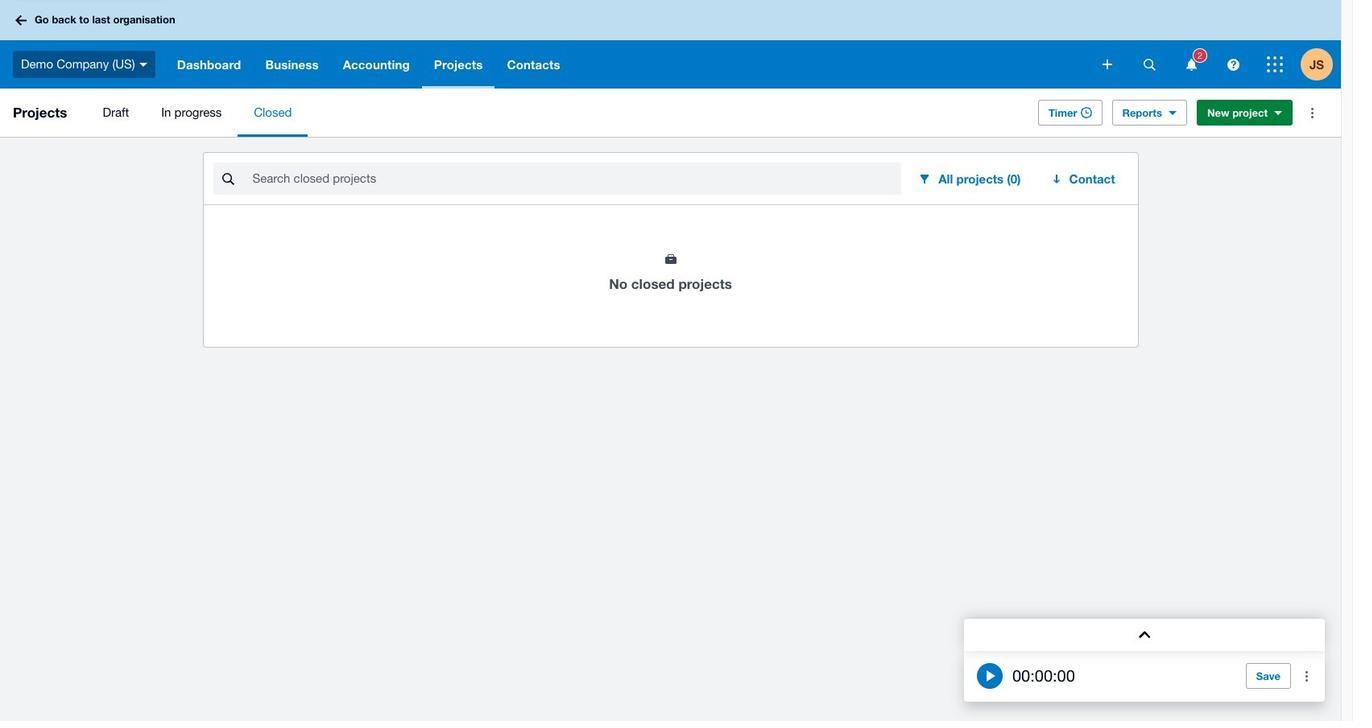 Task type: vqa. For each thing, say whether or not it's contained in the screenshot.
svg icon to the left
yes



Task type: describe. For each thing, give the bounding box(es) containing it.
2 horizontal spatial svg image
[[1144, 58, 1156, 71]]

0 vertical spatial more options image
[[1297, 97, 1329, 129]]

Search closed projects search field
[[251, 164, 902, 194]]

1 vertical spatial more options image
[[1292, 661, 1324, 693]]



Task type: locate. For each thing, give the bounding box(es) containing it.
svg image
[[1268, 56, 1284, 73], [1187, 58, 1197, 71], [1228, 58, 1240, 71], [1103, 60, 1113, 69]]

1 horizontal spatial svg image
[[139, 63, 147, 67]]

svg image
[[15, 15, 27, 25], [1144, 58, 1156, 71], [139, 63, 147, 67]]

start timer image
[[977, 664, 1003, 690]]

banner
[[0, 0, 1342, 89]]

more options image
[[1297, 97, 1329, 129], [1292, 661, 1324, 693]]

0 horizontal spatial svg image
[[15, 15, 27, 25]]



